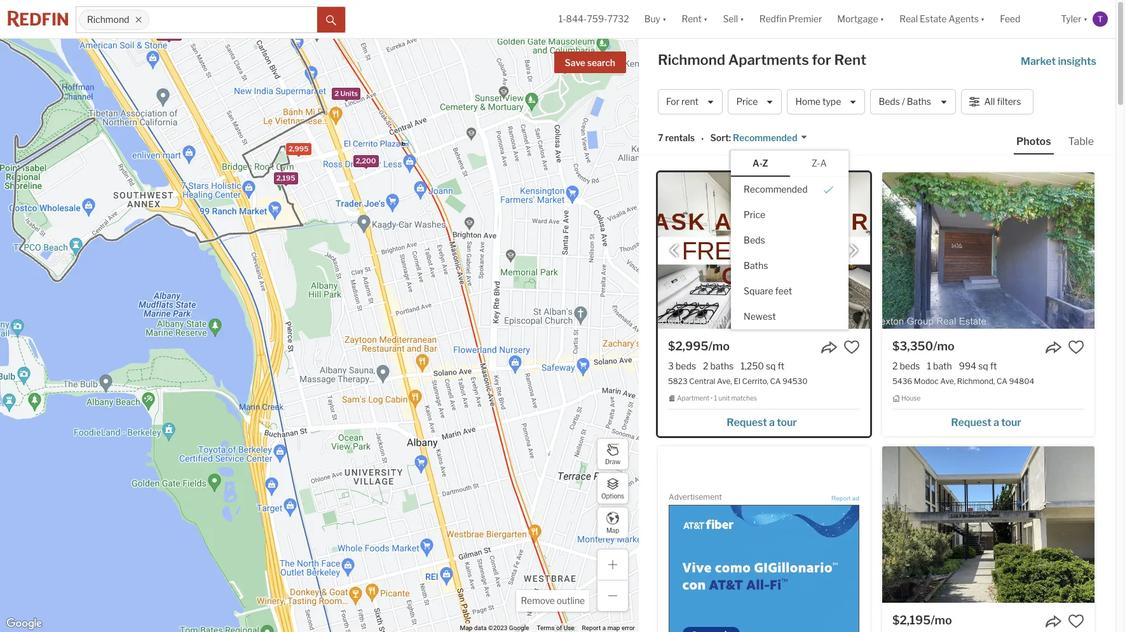 Task type: vqa. For each thing, say whether or not it's contained in the screenshot.
the right Report
yes



Task type: locate. For each thing, give the bounding box(es) containing it.
baths inside button
[[907, 96, 932, 107]]

square feet
[[744, 285, 793, 296]]

1 horizontal spatial sq
[[979, 361, 989, 371]]

0 horizontal spatial sq
[[766, 361, 776, 371]]

ave, left el
[[717, 377, 733, 386]]

1 horizontal spatial report
[[832, 495, 851, 502]]

1 ft from the left
[[778, 361, 785, 371]]

0 vertical spatial rent
[[682, 14, 702, 24]]

•
[[702, 133, 704, 144], [711, 394, 713, 402]]

recommended button up z
[[731, 132, 808, 144]]

0 vertical spatial beds
[[879, 96, 900, 107]]

richmond down rent ▾ dropdown button in the right of the page
[[658, 52, 726, 68]]

1 horizontal spatial rent
[[835, 52, 867, 68]]

1 tour from the left
[[777, 416, 797, 428]]

1 horizontal spatial ave,
[[941, 377, 956, 386]]

beds up "5436"
[[900, 361, 921, 371]]

5436
[[893, 377, 913, 386]]

ft for $3,350 /mo
[[991, 361, 997, 371]]

unit
[[719, 394, 730, 402]]

recommended
[[733, 133, 798, 143], [744, 184, 808, 194]]

/mo for $2,195
[[931, 614, 953, 627]]

2 ▾ from the left
[[704, 14, 708, 24]]

report left map
[[582, 625, 601, 632]]

mortgage
[[838, 14, 879, 24]]

tour
[[777, 416, 797, 428], [1002, 416, 1022, 428]]

rent right buy ▾
[[682, 14, 702, 24]]

/mo for $2,995
[[709, 340, 730, 353]]

0 horizontal spatial ca
[[770, 377, 781, 386]]

3 beds
[[668, 361, 696, 371]]

0 horizontal spatial rent
[[682, 14, 702, 24]]

1 ▾ from the left
[[663, 14, 667, 24]]

0 horizontal spatial richmond
[[87, 14, 129, 25]]

richmond left remove richmond icon
[[87, 14, 129, 25]]

mortgage ▾ button
[[830, 0, 892, 38]]

5 ▾ from the left
[[981, 14, 985, 24]]

request a tour button
[[668, 412, 860, 431], [893, 412, 1085, 431]]

1 horizontal spatial beds
[[879, 96, 900, 107]]

rent inside dropdown button
[[682, 14, 702, 24]]

1-844-759-7732 link
[[559, 14, 629, 24]]

1 horizontal spatial richmond
[[658, 52, 726, 68]]

2 request a tour from the left
[[952, 416, 1022, 428]]

1 sq from the left
[[766, 361, 776, 371]]

for rent button
[[658, 89, 723, 114]]

map left data
[[460, 625, 473, 632]]

map down the options
[[607, 526, 619, 534]]

1 horizontal spatial map
[[607, 526, 619, 534]]

ca left "94530"
[[770, 377, 781, 386]]

1 vertical spatial recommended
[[744, 184, 808, 194]]

price button for home type
[[728, 89, 783, 114]]

2 request a tour button from the left
[[893, 412, 1085, 431]]

request a tour button down richmond,
[[893, 412, 1085, 431]]

sort
[[711, 133, 729, 143]]

of
[[556, 625, 562, 632]]

beds up "baths" button
[[744, 234, 765, 245]]

0 vertical spatial price
[[737, 96, 758, 107]]

request a tour down matches
[[727, 416, 797, 428]]

beds right 3
[[676, 361, 696, 371]]

1 horizontal spatial tour
[[1002, 416, 1022, 428]]

2,195
[[276, 174, 295, 182]]

0 horizontal spatial 1
[[715, 394, 717, 402]]

price up the beds button
[[744, 209, 766, 220]]

ca
[[770, 377, 781, 386], [997, 377, 1008, 386]]

buy ▾ button
[[645, 0, 667, 38]]

request a tour button for $3,350 /mo
[[893, 412, 1085, 431]]

search
[[587, 57, 616, 68]]

tour down 94804
[[1002, 416, 1022, 428]]

rent right for
[[835, 52, 867, 68]]

2 sq from the left
[[979, 361, 989, 371]]

2 left units
[[334, 89, 339, 98]]

price down richmond apartments for rent
[[737, 96, 758, 107]]

0 horizontal spatial tour
[[777, 416, 797, 428]]

0 vertical spatial price button
[[728, 89, 783, 114]]

0 horizontal spatial ft
[[778, 361, 785, 371]]

▾
[[663, 14, 667, 24], [704, 14, 708, 24], [740, 14, 744, 24], [881, 14, 885, 24], [981, 14, 985, 24], [1084, 14, 1088, 24]]

2
[[334, 89, 339, 98], [703, 361, 709, 371], [893, 361, 898, 371]]

advertisement
[[669, 492, 722, 502]]

1 left unit
[[715, 394, 717, 402]]

recommended down z
[[744, 184, 808, 194]]

newest
[[744, 311, 776, 322]]

1 vertical spatial recommended button
[[731, 177, 849, 202]]

1-844-759-7732
[[559, 14, 629, 24]]

5436 modoc ave, richmond, ca 94804
[[893, 377, 1035, 386]]

home
[[796, 96, 821, 107]]

beds for beds
[[744, 234, 765, 245]]

ave, for $2,995 /mo
[[717, 377, 733, 386]]

▾ for rent ▾
[[704, 14, 708, 24]]

0 vertical spatial richmond
[[87, 14, 129, 25]]

1 horizontal spatial a
[[770, 416, 775, 428]]

▾ right buy
[[663, 14, 667, 24]]

price
[[737, 96, 758, 107], [744, 209, 766, 220]]

richmond apartments for rent
[[658, 52, 867, 68]]

baths inside button
[[744, 260, 768, 271]]

$2,995 /mo
[[668, 340, 730, 353]]

ave, down bath
[[941, 377, 956, 386]]

2 beds from the left
[[900, 361, 921, 371]]

1 left bath
[[928, 361, 932, 371]]

1 vertical spatial 1
[[715, 394, 717, 402]]

favorite button image
[[844, 339, 860, 355], [1068, 339, 1085, 355], [1068, 613, 1085, 629]]

1 horizontal spatial favorite button checkbox
[[1068, 339, 1085, 355]]

0 horizontal spatial report
[[582, 625, 601, 632]]

beds inside 'dialog'
[[744, 234, 765, 245]]

0 horizontal spatial request
[[727, 416, 767, 428]]

1 vertical spatial richmond
[[658, 52, 726, 68]]

sq right 1,250
[[766, 361, 776, 371]]

2 ave, from the left
[[941, 377, 956, 386]]

price button
[[728, 89, 783, 114], [731, 202, 849, 227]]

1 request a tour from the left
[[727, 416, 797, 428]]

a
[[770, 416, 775, 428], [994, 416, 1000, 428], [603, 625, 606, 632]]

request a tour for $3,350 /mo
[[952, 416, 1022, 428]]

home type
[[796, 96, 842, 107]]

beds for beds / baths
[[879, 96, 900, 107]]

2 horizontal spatial 2
[[893, 361, 898, 371]]

7 rentals •
[[658, 133, 704, 144]]

1 horizontal spatial 2
[[703, 361, 709, 371]]

▾ right agents
[[981, 14, 985, 24]]

1 vertical spatial rent
[[835, 52, 867, 68]]

0 vertical spatial recommended button
[[731, 132, 808, 144]]

price inside 'dialog'
[[744, 209, 766, 220]]

0 vertical spatial map
[[607, 526, 619, 534]]

0 horizontal spatial map
[[460, 625, 473, 632]]

real estate agents ▾
[[900, 14, 985, 24]]

2 horizontal spatial a
[[994, 416, 1000, 428]]

1 horizontal spatial request
[[952, 416, 992, 428]]

0 horizontal spatial favorite button checkbox
[[844, 339, 860, 355]]

insights
[[1058, 55, 1097, 67]]

request a tour button down matches
[[668, 412, 860, 431]]

z-a button
[[790, 150, 849, 176]]

1 vertical spatial price
[[744, 209, 766, 220]]

None search field
[[150, 7, 317, 32]]

994 sq ft
[[959, 361, 997, 371]]

0 horizontal spatial a
[[603, 625, 606, 632]]

price button down richmond apartments for rent
[[728, 89, 783, 114]]

previous button image
[[668, 244, 681, 257]]

1 horizontal spatial •
[[711, 394, 713, 402]]

ave,
[[717, 377, 733, 386], [941, 377, 956, 386]]

▾ right mortgage
[[881, 14, 885, 24]]

all filters button
[[961, 89, 1034, 114]]

0 vertical spatial •
[[702, 133, 704, 144]]

1 vertical spatial price button
[[731, 202, 849, 227]]

1 horizontal spatial beds
[[900, 361, 921, 371]]

recommended button down z
[[731, 177, 849, 202]]

4 ▾ from the left
[[881, 14, 885, 24]]

favorite button image for $2,195 /mo
[[1068, 613, 1085, 629]]

photos button
[[1014, 135, 1066, 155]]

table
[[1069, 135, 1094, 148]]

1 favorite button checkbox from the left
[[844, 339, 860, 355]]

3 ▾ from the left
[[740, 14, 744, 24]]

a down richmond,
[[994, 416, 1000, 428]]

▾ left sell
[[704, 14, 708, 24]]

request down matches
[[727, 416, 767, 428]]

sell
[[723, 14, 738, 24]]

1 ave, from the left
[[717, 377, 733, 386]]

ad region
[[669, 505, 860, 632]]

baths right the /
[[907, 96, 932, 107]]

ad
[[853, 495, 860, 502]]

map
[[608, 625, 620, 632]]

1,250
[[741, 361, 764, 371]]

ca left 94804
[[997, 377, 1008, 386]]

1 horizontal spatial request a tour
[[952, 416, 1022, 428]]

6 ▾ from the left
[[1084, 14, 1088, 24]]

central
[[690, 377, 716, 386]]

1 vertical spatial beds
[[744, 234, 765, 245]]

save search button
[[554, 52, 626, 73]]

0 vertical spatial 1
[[928, 361, 932, 371]]

photo of 5436 modoc ave, richmond, ca 94804 image
[[883, 172, 1095, 329]]

a left map
[[603, 625, 606, 632]]

0 vertical spatial baths
[[907, 96, 932, 107]]

favorite button checkbox for $3,350 /mo
[[1068, 339, 1085, 355]]

2 inside map region
[[334, 89, 339, 98]]

units
[[340, 89, 358, 98]]

1 horizontal spatial ca
[[997, 377, 1008, 386]]

recommended inside 'dialog'
[[744, 184, 808, 194]]

2 favorite button checkbox from the left
[[1068, 339, 1085, 355]]

0 vertical spatial recommended
[[733, 133, 798, 143]]

0 horizontal spatial request a tour
[[727, 416, 797, 428]]

request a tour
[[727, 416, 797, 428], [952, 416, 1022, 428]]

• left sort
[[702, 133, 704, 144]]

▾ right sell
[[740, 14, 744, 24]]

2 ft from the left
[[991, 361, 997, 371]]

recommended up z
[[733, 133, 798, 143]]

terms of use
[[537, 625, 575, 632]]

• left unit
[[711, 394, 713, 402]]

0 vertical spatial report
[[832, 495, 851, 502]]

2 tour from the left
[[1002, 416, 1022, 428]]

0 horizontal spatial request a tour button
[[668, 412, 860, 431]]

apartments
[[729, 52, 809, 68]]

mortgage ▾
[[838, 14, 885, 24]]

ft up richmond,
[[991, 361, 997, 371]]

0 horizontal spatial 2
[[334, 89, 339, 98]]

apartment • 1 unit matches
[[677, 394, 757, 402]]

beds / baths button
[[871, 89, 956, 114]]

baths
[[907, 96, 932, 107], [744, 260, 768, 271]]

report left "ad"
[[832, 495, 851, 502]]

estate
[[920, 14, 947, 24]]

request down richmond,
[[952, 416, 992, 428]]

real estate agents ▾ link
[[900, 0, 985, 38]]

1 vertical spatial baths
[[744, 260, 768, 271]]

/mo
[[709, 340, 730, 353], [934, 340, 955, 353], [931, 614, 953, 627]]

2 for 2 baths
[[703, 361, 709, 371]]

a down 5823 central ave, el cerrito, ca 94530
[[770, 416, 775, 428]]

1 horizontal spatial request a tour button
[[893, 412, 1085, 431]]

home type button
[[788, 89, 866, 114]]

2 up the central
[[703, 361, 709, 371]]

map inside button
[[607, 526, 619, 534]]

rent
[[682, 14, 702, 24], [835, 52, 867, 68]]

request a tour down richmond,
[[952, 416, 1022, 428]]

use
[[564, 625, 575, 632]]

2 up "5436"
[[893, 361, 898, 371]]

dialog
[[731, 150, 849, 329]]

$2,995
[[668, 340, 709, 353]]

google image
[[3, 616, 45, 632]]

recommended button
[[731, 132, 808, 144], [731, 177, 849, 202]]

sq right 994
[[979, 361, 989, 371]]

759-
[[587, 14, 608, 24]]

report inside button
[[832, 495, 851, 502]]

richmond for richmond apartments for rent
[[658, 52, 726, 68]]

1 request from the left
[[727, 416, 767, 428]]

3
[[668, 361, 674, 371]]

▾ right tyler
[[1084, 14, 1088, 24]]

0 horizontal spatial •
[[702, 133, 704, 144]]

a-
[[753, 158, 763, 168]]

0 horizontal spatial beds
[[744, 234, 765, 245]]

5823 central ave, el cerrito, ca 94530
[[668, 377, 808, 386]]

tour down "94530"
[[777, 416, 797, 428]]

favorite button image for $3,350 /mo
[[1068, 339, 1085, 355]]

0 horizontal spatial ave,
[[717, 377, 733, 386]]

2 request from the left
[[952, 416, 992, 428]]

submit search image
[[326, 15, 336, 25]]

1 beds from the left
[[676, 361, 696, 371]]

beds left the /
[[879, 96, 900, 107]]

1 vertical spatial map
[[460, 625, 473, 632]]

1 horizontal spatial baths
[[907, 96, 932, 107]]

sq for $3,350 /mo
[[979, 361, 989, 371]]

0 horizontal spatial beds
[[676, 361, 696, 371]]

map button
[[597, 507, 629, 539]]

request a tour button for $2,995 /mo
[[668, 412, 860, 431]]

baths up square
[[744, 260, 768, 271]]

ft up "94530"
[[778, 361, 785, 371]]

▾ for tyler ▾
[[1084, 14, 1088, 24]]

1 request a tour button from the left
[[668, 412, 860, 431]]

1 horizontal spatial ft
[[991, 361, 997, 371]]

tour for $3,350 /mo
[[1002, 416, 1022, 428]]

1 ca from the left
[[770, 377, 781, 386]]

price button for beds
[[731, 202, 849, 227]]

1
[[928, 361, 932, 371], [715, 394, 717, 402]]

recommended for second recommended button from the bottom
[[733, 133, 798, 143]]

2,200
[[356, 156, 376, 165]]

0 horizontal spatial baths
[[744, 260, 768, 271]]

1 horizontal spatial 1
[[928, 361, 932, 371]]

©2023
[[488, 625, 508, 632]]

favorite button checkbox
[[844, 339, 860, 355], [1068, 339, 1085, 355]]

1 vertical spatial report
[[582, 625, 601, 632]]

price button up "baths" button
[[731, 202, 849, 227]]

beds
[[676, 361, 696, 371], [900, 361, 921, 371]]



Task type: describe. For each thing, give the bounding box(es) containing it.
el
[[734, 377, 741, 386]]

2,995
[[288, 144, 309, 153]]

data
[[474, 625, 487, 632]]

994
[[959, 361, 977, 371]]

$3,350
[[893, 340, 934, 353]]

request for $3,350 /mo
[[952, 416, 992, 428]]

rentals
[[666, 133, 695, 143]]

remove richmond image
[[135, 16, 143, 24]]

recommended for second recommended button from the top of the page
[[744, 184, 808, 194]]

ave, for $3,350 /mo
[[941, 377, 956, 386]]

rent ▾
[[682, 14, 708, 24]]

save
[[565, 57, 586, 68]]

map for map
[[607, 526, 619, 534]]

square
[[744, 285, 774, 296]]

photos
[[1017, 135, 1052, 148]]

beds for $2,995
[[676, 361, 696, 371]]

2 for 2 units
[[334, 89, 339, 98]]

tour for $2,995 /mo
[[777, 416, 797, 428]]

map for map data ©2023 google
[[460, 625, 473, 632]]

2 beds
[[893, 361, 921, 371]]

▾ for sell ▾
[[740, 14, 744, 24]]

2 ca from the left
[[997, 377, 1008, 386]]

photo of 3263 belmont ave, el cerrito, ca 94530 image
[[883, 446, 1095, 603]]

real estate agents ▾ button
[[892, 0, 993, 38]]

5823
[[668, 377, 688, 386]]

all filters
[[985, 96, 1022, 107]]

options
[[602, 492, 625, 500]]

tyler ▾
[[1062, 14, 1088, 24]]

baths
[[711, 361, 734, 371]]

▾ for mortgage ▾
[[881, 14, 885, 24]]

feed
[[1001, 14, 1021, 24]]

tyler
[[1062, 14, 1082, 24]]

newest button
[[731, 304, 849, 329]]

square feet button
[[731, 278, 849, 304]]

photo of 5823 central ave, el cerrito, ca 94530 image
[[658, 172, 871, 329]]

report a map error
[[582, 625, 635, 632]]

matches
[[732, 394, 757, 402]]

sell ▾
[[723, 14, 744, 24]]

beds button
[[731, 227, 849, 253]]

$3,350 /mo
[[893, 340, 955, 353]]

map region
[[0, 14, 718, 632]]

request a tour for $2,995 /mo
[[727, 416, 797, 428]]

z
[[763, 158, 769, 168]]

next button image
[[848, 244, 860, 257]]

a
[[821, 158, 827, 168]]

market insights link
[[1021, 41, 1097, 69]]

sell ▾ button
[[716, 0, 752, 38]]

a-z
[[753, 158, 769, 168]]

remove outline button
[[517, 590, 590, 612]]

redfin premier
[[760, 14, 822, 24]]

▾ for buy ▾
[[663, 14, 667, 24]]

modoc
[[914, 377, 939, 386]]

remove
[[521, 595, 555, 606]]

market
[[1021, 55, 1056, 67]]

3,350
[[159, 30, 179, 38]]

terms
[[537, 625, 555, 632]]

/mo for $3,350
[[934, 340, 955, 353]]

• inside 7 rentals •
[[702, 133, 704, 144]]

house
[[902, 394, 921, 402]]

1,250 sq ft
[[741, 361, 785, 371]]

beds for $3,350
[[900, 361, 921, 371]]

for
[[666, 96, 680, 107]]

google
[[509, 625, 529, 632]]

agents
[[949, 14, 979, 24]]

beds / baths
[[879, 96, 932, 107]]

cerrito,
[[742, 377, 769, 386]]

report for report ad
[[832, 495, 851, 502]]

buy
[[645, 14, 661, 24]]

report for report a map error
[[582, 625, 601, 632]]

buy ▾ button
[[637, 0, 674, 38]]

for rent
[[666, 96, 699, 107]]

market insights
[[1021, 55, 1097, 67]]

:
[[729, 133, 731, 143]]

1 bath
[[928, 361, 952, 371]]

sq for $2,995 /mo
[[766, 361, 776, 371]]

/
[[902, 96, 905, 107]]

apartment
[[677, 394, 710, 402]]

redfin
[[760, 14, 787, 24]]

2 baths
[[703, 361, 734, 371]]

price for home type
[[737, 96, 758, 107]]

draw
[[605, 458, 621, 465]]

2 recommended button from the top
[[731, 177, 849, 202]]

rent ▾ button
[[682, 0, 708, 38]]

request for $2,995 /mo
[[727, 416, 767, 428]]

options button
[[597, 473, 629, 504]]

844-
[[566, 14, 587, 24]]

favorite button checkbox
[[1068, 613, 1085, 629]]

price for beds
[[744, 209, 766, 220]]

ft for $2,995 /mo
[[778, 361, 785, 371]]

premier
[[789, 14, 822, 24]]

94804
[[1010, 377, 1035, 386]]

remove outline
[[521, 595, 585, 606]]

a for $3,350 /mo
[[994, 416, 1000, 428]]

favorite button checkbox for $2,995 /mo
[[844, 339, 860, 355]]

dialog containing a-z
[[731, 150, 849, 329]]

error
[[622, 625, 635, 632]]

sell ▾ button
[[723, 0, 744, 38]]

richmond for richmond
[[87, 14, 129, 25]]

all
[[985, 96, 996, 107]]

sort :
[[711, 133, 731, 143]]

7732
[[608, 14, 629, 24]]

user photo image
[[1093, 11, 1108, 27]]

2 for 2 beds
[[893, 361, 898, 371]]

report a map error link
[[582, 625, 635, 632]]

a for $2,995 /mo
[[770, 416, 775, 428]]

redfin premier button
[[752, 0, 830, 38]]

1 vertical spatial •
[[711, 394, 713, 402]]

1 recommended button from the top
[[731, 132, 808, 144]]

7
[[658, 133, 664, 143]]

table button
[[1066, 135, 1097, 153]]

favorite button image for $2,995 /mo
[[844, 339, 860, 355]]

type
[[823, 96, 842, 107]]

z-a
[[812, 158, 827, 168]]

rent
[[682, 96, 699, 107]]

$2,195 /mo
[[893, 614, 953, 627]]



